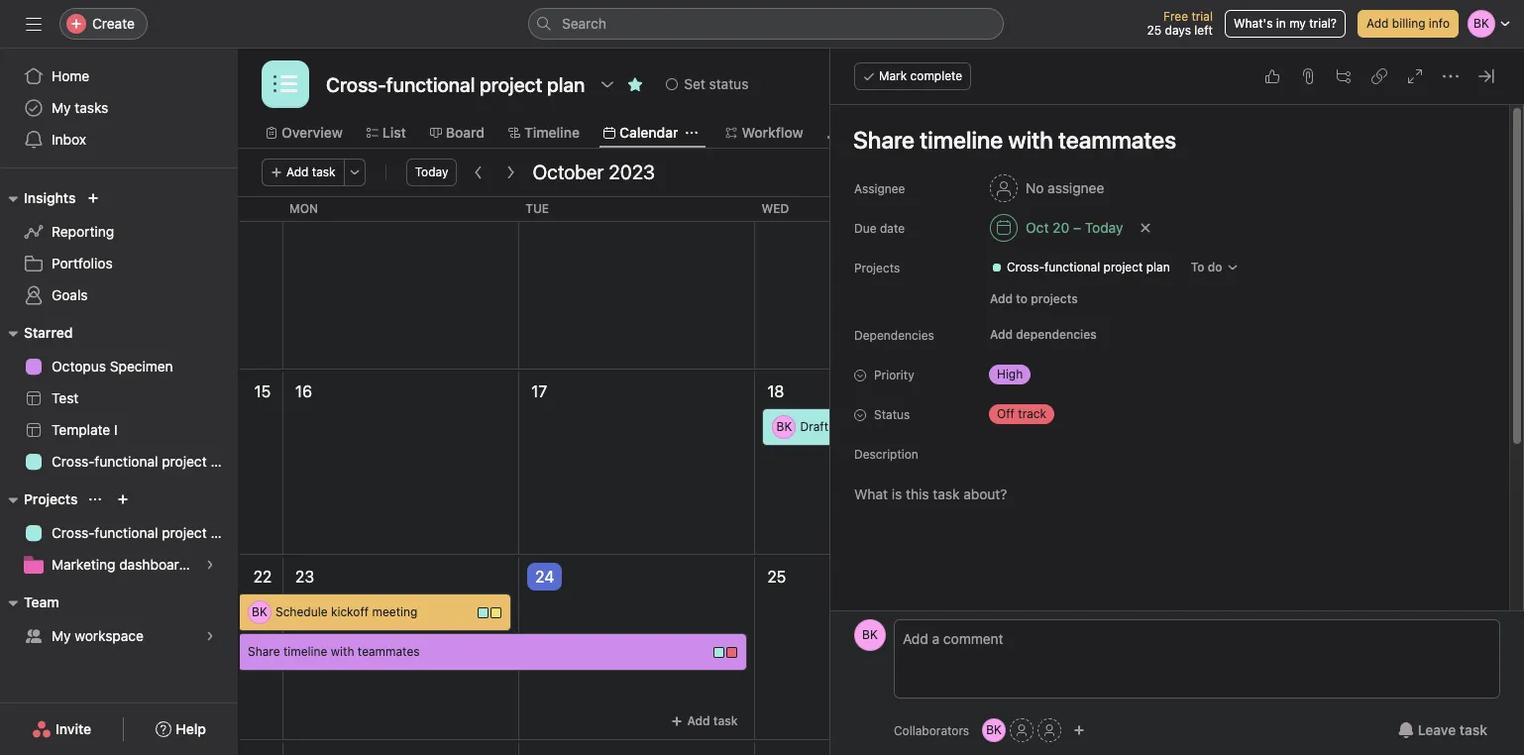 Task type: vqa. For each thing, say whether or not it's contained in the screenshot.
See details, Drinks image
no



Task type: locate. For each thing, give the bounding box(es) containing it.
1 vertical spatial my
[[52, 627, 71, 644]]

specimen
[[110, 358, 173, 375]]

off
[[997, 406, 1015, 421]]

0 vertical spatial plan
[[1147, 260, 1170, 275]]

project down the template i link
[[162, 453, 207, 470]]

0 vertical spatial 25
[[1147, 23, 1162, 38]]

marketing dashboards link
[[12, 549, 226, 581]]

timeline
[[283, 644, 328, 659]]

1 vertical spatial bk button
[[982, 719, 1006, 742]]

0 vertical spatial cross-functional project plan
[[1007, 260, 1170, 275]]

list link
[[367, 122, 406, 144]]

today down board link on the left of page
[[415, 165, 448, 179]]

my inside the global element
[[52, 99, 71, 116]]

0 horizontal spatial today
[[415, 165, 448, 179]]

add task
[[286, 165, 336, 179], [687, 714, 738, 729]]

functional down the template i link
[[95, 453, 158, 470]]

functional
[[1045, 260, 1100, 275], [95, 453, 158, 470], [95, 524, 158, 541]]

cross-functional project plan down –
[[1007, 260, 1170, 275]]

full screen image
[[1407, 68, 1423, 84]]

timeline
[[524, 124, 580, 141]]

track
[[1018, 406, 1047, 421]]

dependencies
[[1016, 327, 1097, 342]]

2 horizontal spatial task
[[1460, 722, 1488, 738]]

1 horizontal spatial 25
[[1147, 23, 1162, 38]]

project down clear due date icon
[[1104, 260, 1143, 275]]

team
[[24, 594, 59, 611]]

0 horizontal spatial 25
[[768, 568, 786, 586]]

1 horizontal spatial today
[[1085, 219, 1123, 236]]

create
[[92, 15, 135, 32]]

set status button
[[657, 70, 758, 98]]

0 vertical spatial projects
[[854, 261, 900, 276]]

close details image
[[1479, 68, 1495, 84]]

functional inside projects element
[[95, 524, 158, 541]]

new image
[[88, 192, 99, 204]]

0 horizontal spatial add task button
[[262, 159, 345, 186]]

add task for the right add task button
[[687, 714, 738, 729]]

meeting
[[372, 605, 418, 619]]

mark complete button
[[854, 62, 972, 90]]

1 vertical spatial functional
[[95, 453, 158, 470]]

starred
[[24, 324, 73, 341]]

starred element
[[0, 315, 238, 482]]

october 2023
[[533, 161, 655, 183]]

0 vertical spatial cross-functional project plan link
[[983, 258, 1178, 278]]

cross-functional project plan link up marketing dashboards
[[12, 517, 238, 549]]

oct
[[1026, 219, 1049, 236]]

1 vertical spatial projects
[[24, 491, 78, 507]]

octopus specimen link
[[12, 351, 226, 383]]

task
[[312, 165, 336, 179], [713, 714, 738, 729], [1460, 722, 1488, 738]]

plan
[[1147, 260, 1170, 275], [211, 453, 238, 470], [211, 524, 238, 541]]

2 vertical spatial cross-functional project plan link
[[12, 517, 238, 549]]

projects down due date on the top right of the page
[[854, 261, 900, 276]]

remove from starred image
[[628, 76, 644, 92]]

status
[[874, 407, 910, 422]]

functional up marketing dashboards
[[95, 524, 158, 541]]

project
[[1104, 260, 1143, 275], [832, 419, 871, 434], [162, 453, 207, 470], [162, 524, 207, 541]]

insights
[[24, 189, 76, 206]]

teams element
[[0, 585, 238, 656]]

global element
[[0, 49, 238, 168]]

2 vertical spatial cross-
[[52, 524, 95, 541]]

hide sidebar image
[[26, 16, 42, 32]]

home link
[[12, 60, 226, 92]]

main content containing no assignee
[[833, 105, 1508, 755]]

cross-functional project plan for cross-functional project plan link inside projects element
[[52, 524, 238, 541]]

2 vertical spatial cross-functional project plan
[[52, 524, 238, 541]]

set status
[[684, 75, 749, 92]]

teammates
[[358, 644, 420, 659]]

1 horizontal spatial add task
[[687, 714, 738, 729]]

1 vertical spatial today
[[1085, 219, 1123, 236]]

today
[[415, 165, 448, 179], [1085, 219, 1123, 236]]

projects
[[854, 261, 900, 276], [24, 491, 78, 507]]

project up the see details, marketing dashboards "image"
[[162, 524, 207, 541]]

today right –
[[1085, 219, 1123, 236]]

to do
[[1191, 260, 1223, 275]]

my tasks
[[52, 99, 108, 116]]

projects left "show options, current sort, top" icon
[[24, 491, 78, 507]]

0 vertical spatial add task button
[[262, 159, 345, 186]]

1 vertical spatial cross-
[[52, 453, 95, 470]]

days
[[1165, 23, 1191, 38]]

my workspace link
[[12, 620, 226, 652]]

0 horizontal spatial task
[[312, 165, 336, 179]]

0 vertical spatial today
[[415, 165, 448, 179]]

to
[[1191, 260, 1205, 275]]

my left tasks
[[52, 99, 71, 116]]

0 vertical spatial functional
[[1045, 260, 1100, 275]]

no assignee
[[1026, 179, 1105, 196]]

cross- up marketing in the bottom left of the page
[[52, 524, 95, 541]]

my tasks link
[[12, 92, 226, 124]]

0 vertical spatial add task
[[286, 165, 336, 179]]

2 my from the top
[[52, 627, 71, 644]]

set
[[684, 75, 706, 92]]

my down the team
[[52, 627, 71, 644]]

my inside "teams" element
[[52, 627, 71, 644]]

calendar link
[[604, 122, 678, 144]]

high
[[997, 367, 1023, 382]]

1 horizontal spatial bk button
[[982, 719, 1006, 742]]

what's in my trial? button
[[1225, 10, 1346, 38]]

more actions image
[[349, 167, 360, 178]]

off track
[[997, 406, 1047, 421]]

0 vertical spatial cross-
[[1007, 260, 1045, 275]]

cross-functional project plan link down –
[[983, 258, 1178, 278]]

share timeline with teammates
[[248, 644, 420, 659]]

oct 20 – today
[[1026, 219, 1123, 236]]

trial
[[1192, 9, 1213, 24]]

add task button
[[262, 159, 345, 186], [663, 708, 747, 735]]

cross- inside projects element
[[52, 524, 95, 541]]

inbox
[[52, 131, 86, 148]]

new project or portfolio image
[[117, 494, 129, 506]]

cross-functional project plan link down i
[[12, 446, 238, 478]]

in
[[1276, 16, 1286, 31]]

cross- for the middle cross-functional project plan link
[[52, 453, 95, 470]]

0 vertical spatial my
[[52, 99, 71, 116]]

0 horizontal spatial bk button
[[854, 619, 886, 651]]

plan inside starred element
[[211, 453, 238, 470]]

messages
[[954, 124, 1020, 141]]

2 vertical spatial functional
[[95, 524, 158, 541]]

23
[[295, 568, 314, 586]]

collaborators
[[894, 723, 969, 738]]

cross-functional project plan inside share timeline with teammates dialog
[[1007, 260, 1170, 275]]

my
[[52, 99, 71, 116], [52, 627, 71, 644]]

cross-functional project plan up dashboards
[[52, 524, 238, 541]]

cross- up to
[[1007, 260, 1045, 275]]

with
[[331, 644, 354, 659]]

Task Name text field
[[841, 117, 1486, 163]]

1 vertical spatial add task button
[[663, 708, 747, 735]]

0 horizontal spatial add task
[[286, 165, 336, 179]]

cross-functional project plan down the template i link
[[52, 453, 238, 470]]

octopus specimen
[[52, 358, 173, 375]]

–
[[1073, 219, 1081, 236]]

list image
[[274, 72, 297, 96]]

1 vertical spatial plan
[[211, 453, 238, 470]]

1 vertical spatial add task
[[687, 714, 738, 729]]

thu
[[998, 201, 1023, 216]]

bk button
[[854, 619, 886, 651], [982, 719, 1006, 742]]

cross- down template
[[52, 453, 95, 470]]

what's in my trial?
[[1234, 16, 1337, 31]]

messages link
[[938, 122, 1020, 144]]

project left brief
[[832, 419, 871, 434]]

cross- inside starred element
[[52, 453, 95, 470]]

add to projects button
[[981, 285, 1087, 313]]

2 vertical spatial plan
[[211, 524, 238, 541]]

20
[[1053, 219, 1070, 236]]

search list box
[[528, 8, 1004, 40]]

functional inside share timeline with teammates dialog
[[1045, 260, 1100, 275]]

attachments: add a file to this task, share timeline with teammates image
[[1300, 68, 1316, 84]]

tue
[[526, 201, 549, 216]]

assignee
[[1048, 179, 1105, 196]]

status
[[709, 75, 749, 92]]

cross-functional project plan inside projects element
[[52, 524, 238, 541]]

test link
[[12, 383, 226, 414]]

projects button
[[0, 488, 78, 511]]

functional up projects
[[1045, 260, 1100, 275]]

1 horizontal spatial projects
[[854, 261, 900, 276]]

plan inside projects element
[[211, 524, 238, 541]]

1 horizontal spatial add task button
[[663, 708, 747, 735]]

draft
[[800, 419, 829, 434]]

today inside button
[[415, 165, 448, 179]]

show options, current sort, top image
[[90, 494, 102, 506]]

my for my workspace
[[52, 627, 71, 644]]

dashboard link
[[827, 122, 915, 144]]

1 my from the top
[[52, 99, 71, 116]]

team button
[[0, 591, 59, 615]]

cross-functional project plan inside starred element
[[52, 453, 238, 470]]

1 vertical spatial cross-functional project plan
[[52, 453, 238, 470]]

main content
[[833, 105, 1508, 755]]

0 horizontal spatial projects
[[24, 491, 78, 507]]

projects inside dropdown button
[[24, 491, 78, 507]]

None text field
[[321, 66, 590, 102]]

marketing dashboards
[[52, 556, 195, 573]]

plan inside share timeline with teammates dialog
[[1147, 260, 1170, 275]]

portfolios
[[52, 255, 113, 272]]



Task type: describe. For each thing, give the bounding box(es) containing it.
inbox link
[[12, 124, 226, 156]]

i
[[114, 421, 118, 438]]

add inside add to projects button
[[990, 291, 1013, 306]]

files link
[[1044, 122, 1090, 144]]

add billing info button
[[1358, 10, 1459, 38]]

see details, my workspace image
[[204, 630, 216, 642]]

to do button
[[1182, 254, 1247, 281]]

schedule kickoff meeting
[[276, 605, 418, 619]]

tasks
[[75, 99, 108, 116]]

timeline link
[[508, 122, 580, 144]]

previous month image
[[471, 165, 487, 180]]

no assignee button
[[981, 170, 1113, 206]]

leave task button
[[1385, 713, 1501, 748]]

main content inside share timeline with teammates dialog
[[833, 105, 1508, 755]]

october
[[533, 161, 604, 183]]

trial?
[[1310, 16, 1337, 31]]

projects element
[[0, 482, 238, 585]]

add dependencies
[[990, 327, 1097, 342]]

off track button
[[981, 400, 1100, 428]]

see details, marketing dashboards image
[[204, 559, 216, 571]]

template i
[[52, 421, 118, 438]]

left
[[1195, 23, 1213, 38]]

invite button
[[19, 712, 104, 747]]

wed
[[762, 201, 789, 216]]

my for my tasks
[[52, 99, 71, 116]]

24
[[535, 568, 554, 586]]

free
[[1164, 9, 1188, 24]]

octopus
[[52, 358, 106, 375]]

no
[[1026, 179, 1044, 196]]

tab actions image
[[686, 127, 698, 139]]

projects
[[1031, 291, 1078, 306]]

add task for add task button to the top
[[286, 165, 336, 179]]

billing
[[1392, 16, 1426, 31]]

0 vertical spatial bk button
[[854, 619, 886, 651]]

due
[[854, 221, 877, 236]]

project inside share timeline with teammates dialog
[[1104, 260, 1143, 275]]

more actions for this task image
[[1443, 68, 1459, 84]]

add billing info
[[1367, 16, 1450, 31]]

high button
[[981, 361, 1100, 389]]

template
[[52, 421, 110, 438]]

template i link
[[12, 414, 226, 446]]

mon
[[289, 201, 318, 216]]

my
[[1290, 16, 1306, 31]]

insights element
[[0, 180, 238, 315]]

cross-functional project plan for the middle cross-functional project plan link
[[52, 453, 238, 470]]

projects inside share timeline with teammates dialog
[[854, 261, 900, 276]]

kickoff
[[331, 605, 369, 619]]

cross- for cross-functional project plan link inside projects element
[[52, 524, 95, 541]]

1 vertical spatial 25
[[768, 568, 786, 586]]

description
[[854, 447, 919, 462]]

22
[[253, 568, 272, 586]]

task inside button
[[1460, 722, 1488, 738]]

goals
[[52, 286, 88, 303]]

my workspace
[[52, 627, 144, 644]]

cross- inside share timeline with teammates dialog
[[1007, 260, 1045, 275]]

mark complete
[[879, 68, 963, 83]]

date
[[880, 221, 905, 236]]

25 inside the free trial 25 days left
[[1147, 23, 1162, 38]]

test
[[52, 390, 79, 406]]

0 likes. click to like this task image
[[1265, 68, 1281, 84]]

files
[[1060, 124, 1090, 141]]

workspace
[[75, 627, 144, 644]]

cross-functional project plan link inside projects element
[[12, 517, 238, 549]]

share timeline with teammates dialog
[[831, 49, 1524, 755]]

add inside add dependencies button
[[990, 327, 1013, 342]]

do
[[1208, 260, 1223, 275]]

search
[[562, 15, 607, 32]]

insights button
[[0, 186, 76, 210]]

due date
[[854, 221, 905, 236]]

search button
[[528, 8, 1004, 40]]

dependencies
[[854, 328, 934, 343]]

add dependencies button
[[981, 321, 1106, 349]]

what's
[[1234, 16, 1273, 31]]

add inside add billing info "button"
[[1367, 16, 1389, 31]]

18
[[768, 383, 784, 400]]

add to projects
[[990, 291, 1078, 306]]

15
[[254, 383, 271, 400]]

dashboard
[[843, 124, 915, 141]]

starred button
[[0, 321, 73, 345]]

today inside share timeline with teammates dialog
[[1085, 219, 1123, 236]]

calendar
[[619, 124, 678, 141]]

next month image
[[503, 165, 519, 180]]

overview link
[[266, 122, 343, 144]]

1 vertical spatial cross-functional project plan link
[[12, 446, 238, 478]]

1 horizontal spatial task
[[713, 714, 738, 729]]

16
[[295, 383, 312, 400]]

create button
[[59, 8, 148, 40]]

free trial 25 days left
[[1147, 9, 1213, 38]]

board
[[446, 124, 485, 141]]

mark
[[879, 68, 907, 83]]

overview
[[281, 124, 343, 141]]

schedule
[[276, 605, 328, 619]]

marketing
[[52, 556, 115, 573]]

show options image
[[600, 76, 616, 92]]

draft project brief
[[800, 419, 901, 434]]

copy task link image
[[1372, 68, 1388, 84]]

functional inside starred element
[[95, 453, 158, 470]]

leave task
[[1418, 722, 1488, 738]]

priority
[[874, 368, 915, 383]]

2023
[[609, 161, 655, 183]]

clear due date image
[[1140, 222, 1152, 234]]

add subtask image
[[1336, 68, 1352, 84]]

assignee
[[854, 181, 905, 196]]

project inside starred element
[[162, 453, 207, 470]]

cross-functional project plan link inside share timeline with teammates dialog
[[983, 258, 1178, 278]]

leave
[[1418, 722, 1456, 738]]

brief
[[875, 419, 901, 434]]

add or remove collaborators image
[[1074, 725, 1085, 736]]

list
[[382, 124, 406, 141]]

help button
[[143, 712, 219, 747]]

workflow link
[[726, 122, 803, 144]]



